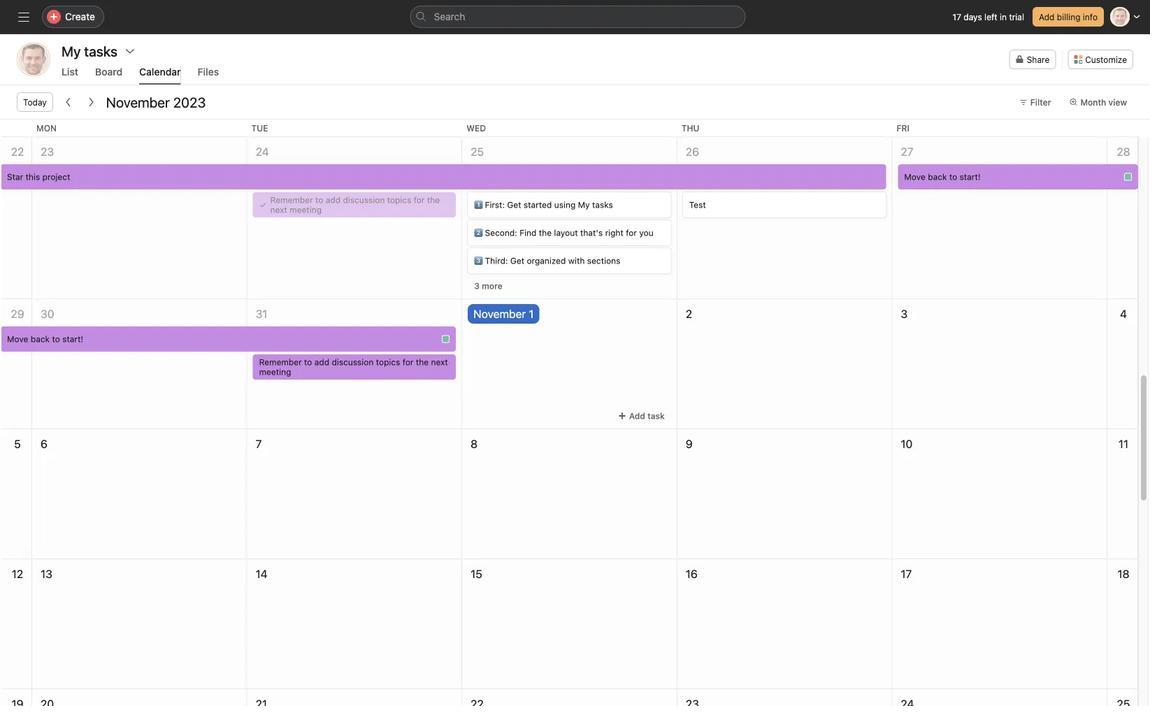 Task type: vqa. For each thing, say whether or not it's contained in the screenshot.
The
yes



Task type: locate. For each thing, give the bounding box(es) containing it.
customize
[[1086, 55, 1128, 64]]

0 vertical spatial get
[[507, 200, 522, 210]]

18
[[1118, 568, 1130, 581]]

days
[[964, 12, 983, 22]]

back
[[929, 172, 948, 182], [31, 334, 50, 344]]

0 vertical spatial discussion
[[343, 195, 385, 205]]

0 horizontal spatial 17
[[901, 568, 912, 581]]

5
[[14, 438, 21, 451]]

1 vertical spatial get
[[511, 256, 525, 266]]

board
[[95, 66, 123, 78]]

1 horizontal spatial add
[[1040, 12, 1055, 22]]

to
[[950, 172, 958, 182], [316, 195, 323, 205], [52, 334, 60, 344], [304, 357, 312, 367]]

1 vertical spatial add
[[630, 411, 646, 421]]

1 vertical spatial for
[[626, 228, 637, 238]]

using
[[555, 200, 576, 210]]

0 vertical spatial 3
[[474, 281, 480, 291]]

filter button
[[1014, 92, 1058, 112]]

1 horizontal spatial start!
[[960, 172, 981, 182]]

1 vertical spatial back
[[31, 334, 50, 344]]

move down 27
[[905, 172, 926, 182]]

november for november 2023
[[106, 94, 170, 110]]

calendar
[[139, 66, 181, 78]]

move back to start!
[[905, 172, 981, 182], [7, 334, 83, 344]]

0 vertical spatial for
[[414, 195, 425, 205]]

billing
[[1058, 12, 1081, 22]]

1 horizontal spatial move back to start!
[[905, 172, 981, 182]]

7
[[256, 438, 262, 451]]

1 vertical spatial remember
[[259, 357, 302, 367]]

1️⃣ first: get started using my tasks
[[474, 200, 613, 210]]

filter
[[1031, 97, 1052, 107]]

right
[[606, 228, 624, 238]]

next month image
[[85, 97, 96, 108]]

mon
[[36, 123, 57, 133]]

get
[[507, 200, 522, 210], [511, 256, 525, 266]]

november down calendar link
[[106, 94, 170, 110]]

meeting
[[290, 205, 322, 215], [259, 367, 291, 377]]

1 vertical spatial 17
[[901, 568, 912, 581]]

0 vertical spatial november
[[106, 94, 170, 110]]

2 vertical spatial the
[[416, 357, 429, 367]]

move back to start! down 27
[[905, 172, 981, 182]]

3 more button
[[468, 276, 509, 296]]

get right third:
[[511, 256, 525, 266]]

calendar link
[[139, 66, 181, 85]]

add left billing
[[1040, 12, 1055, 22]]

add left task
[[630, 411, 646, 421]]

that's
[[581, 228, 603, 238]]

1 vertical spatial november
[[474, 307, 526, 321]]

0 vertical spatial back
[[929, 172, 948, 182]]

add for add billing info
[[1040, 12, 1055, 22]]

in
[[1000, 12, 1007, 22]]

move for 30
[[7, 334, 28, 344]]

month view
[[1081, 97, 1128, 107]]

november
[[106, 94, 170, 110], [474, 307, 526, 321]]

1 vertical spatial move back to start!
[[7, 334, 83, 344]]

0 vertical spatial move
[[905, 172, 926, 182]]

0 horizontal spatial november
[[106, 94, 170, 110]]

17 days left in trial
[[953, 12, 1025, 22]]

4
[[1121, 307, 1128, 321]]

0 horizontal spatial next
[[270, 205, 287, 215]]

tasks
[[593, 200, 613, 210]]

0 horizontal spatial move back to start!
[[7, 334, 83, 344]]

0 vertical spatial add
[[1040, 12, 1055, 22]]

create button
[[42, 6, 104, 28]]

14
[[256, 568, 268, 581]]

0 horizontal spatial add
[[630, 411, 646, 421]]

1 vertical spatial meeting
[[259, 367, 291, 377]]

0 vertical spatial 17
[[953, 12, 962, 22]]

list link
[[62, 66, 78, 85]]

1 vertical spatial 3
[[901, 307, 908, 321]]

3️⃣
[[474, 256, 483, 266]]

0 horizontal spatial back
[[31, 334, 50, 344]]

move down the 29
[[7, 334, 28, 344]]

move back to start! down 30 at the top left
[[7, 334, 83, 344]]

add billing info
[[1040, 12, 1098, 22]]

with
[[569, 256, 585, 266]]

november down more
[[474, 307, 526, 321]]

third:
[[485, 256, 508, 266]]

1 horizontal spatial move
[[905, 172, 926, 182]]

0 vertical spatial start!
[[960, 172, 981, 182]]

12
[[12, 568, 23, 581]]

november for november 1
[[474, 307, 526, 321]]

1 vertical spatial move
[[7, 334, 28, 344]]

3 inside button
[[474, 281, 480, 291]]

layout
[[554, 228, 578, 238]]

started
[[524, 200, 552, 210]]

remember
[[270, 195, 313, 205], [259, 357, 302, 367]]

1 vertical spatial add
[[315, 357, 330, 367]]

17
[[953, 12, 962, 22], [901, 568, 912, 581]]

1 vertical spatial start!
[[62, 334, 83, 344]]

info
[[1084, 12, 1098, 22]]

17 for 17
[[901, 568, 912, 581]]

files
[[198, 66, 219, 78]]

0 vertical spatial move back to start!
[[905, 172, 981, 182]]

start! for 30
[[62, 334, 83, 344]]

0 vertical spatial meeting
[[290, 205, 322, 215]]

add
[[326, 195, 341, 205], [315, 357, 330, 367]]

1 horizontal spatial next
[[431, 357, 448, 367]]

remember to add discussion topics for the next meeting
[[270, 195, 440, 215], [259, 357, 448, 377]]

3
[[474, 281, 480, 291], [901, 307, 908, 321]]

1 horizontal spatial back
[[929, 172, 948, 182]]

get for started
[[507, 200, 522, 210]]

move
[[905, 172, 926, 182], [7, 334, 28, 344]]

customize button
[[1068, 50, 1134, 69]]

month
[[1081, 97, 1107, 107]]

add task button
[[612, 406, 671, 426]]

get right first: at the left top of page
[[507, 200, 522, 210]]

0 horizontal spatial start!
[[62, 334, 83, 344]]

1 horizontal spatial 17
[[953, 12, 962, 22]]

sections
[[588, 256, 621, 266]]

10
[[901, 438, 913, 451]]

1 horizontal spatial november
[[474, 307, 526, 321]]

back for 27
[[929, 172, 948, 182]]

thu
[[682, 123, 700, 133]]

13
[[41, 568, 52, 581]]

add for add task
[[630, 411, 646, 421]]

3️⃣ third: get organized with sections
[[474, 256, 621, 266]]

0 horizontal spatial move
[[7, 334, 28, 344]]

start!
[[960, 172, 981, 182], [62, 334, 83, 344]]

15
[[471, 568, 483, 581]]

next
[[270, 205, 287, 215], [431, 357, 448, 367]]

1 horizontal spatial 3
[[901, 307, 908, 321]]

november 1
[[474, 307, 534, 321]]

0 horizontal spatial 3
[[474, 281, 480, 291]]

board link
[[95, 66, 123, 85]]



Task type: describe. For each thing, give the bounding box(es) containing it.
today button
[[17, 92, 53, 112]]

6
[[41, 438, 47, 451]]

2023
[[173, 94, 206, 110]]

search list box
[[410, 6, 746, 28]]

3 for 3
[[901, 307, 908, 321]]

3 more
[[474, 281, 503, 291]]

31
[[256, 307, 268, 321]]

24
[[256, 145, 269, 158]]

wed
[[467, 123, 486, 133]]

project
[[42, 172, 70, 182]]

tt
[[27, 53, 40, 66]]

task
[[648, 411, 665, 421]]

you
[[640, 228, 654, 238]]

27
[[901, 145, 914, 158]]

0 vertical spatial add
[[326, 195, 341, 205]]

0 vertical spatial the
[[427, 195, 440, 205]]

1 vertical spatial discussion
[[332, 357, 374, 367]]

tt button
[[17, 43, 50, 76]]

start! for 27
[[960, 172, 981, 182]]

2
[[686, 307, 693, 321]]

1 vertical spatial topics
[[376, 357, 400, 367]]

move for 27
[[905, 172, 926, 182]]

my
[[578, 200, 590, 210]]

0 vertical spatial remember
[[270, 195, 313, 205]]

1️⃣
[[474, 200, 483, 210]]

23
[[41, 145, 54, 158]]

share button
[[1010, 50, 1057, 69]]

files link
[[198, 66, 219, 85]]

25
[[471, 145, 484, 158]]

show options image
[[125, 45, 136, 57]]

move back to start! for 27
[[905, 172, 981, 182]]

1 vertical spatial next
[[431, 357, 448, 367]]

find
[[520, 228, 537, 238]]

star
[[7, 172, 23, 182]]

previous month image
[[63, 97, 74, 108]]

30
[[41, 307, 54, 321]]

test
[[690, 200, 706, 210]]

11
[[1119, 438, 1129, 451]]

first:
[[485, 200, 505, 210]]

fri
[[897, 123, 910, 133]]

get for organized
[[511, 256, 525, 266]]

16
[[686, 568, 698, 581]]

0 vertical spatial next
[[270, 205, 287, 215]]

share
[[1027, 55, 1050, 64]]

28
[[1118, 145, 1131, 158]]

9
[[686, 438, 693, 451]]

list
[[62, 66, 78, 78]]

search
[[434, 11, 466, 22]]

this
[[26, 172, 40, 182]]

back for 30
[[31, 334, 50, 344]]

1 vertical spatial remember to add discussion topics for the next meeting
[[259, 357, 448, 377]]

add task
[[630, 411, 665, 421]]

trial
[[1010, 12, 1025, 22]]

17 for 17 days left in trial
[[953, 12, 962, 22]]

move back to start! for 30
[[7, 334, 83, 344]]

26
[[686, 145, 700, 158]]

today
[[23, 97, 47, 107]]

8
[[471, 438, 478, 451]]

star this project
[[7, 172, 70, 182]]

november 2023
[[106, 94, 206, 110]]

create
[[65, 11, 95, 22]]

29
[[11, 307, 24, 321]]

month view button
[[1064, 92, 1134, 112]]

left
[[985, 12, 998, 22]]

add billing info button
[[1033, 7, 1105, 27]]

1 vertical spatial the
[[539, 228, 552, 238]]

view
[[1109, 97, 1128, 107]]

1
[[529, 307, 534, 321]]

22
[[11, 145, 24, 158]]

expand sidebar image
[[18, 11, 29, 22]]

organized
[[527, 256, 566, 266]]

more
[[482, 281, 503, 291]]

2️⃣ second: find the layout that's right for you
[[474, 228, 654, 238]]

2️⃣
[[474, 228, 483, 238]]

second:
[[485, 228, 518, 238]]

my tasks
[[62, 43, 118, 59]]

0 vertical spatial topics
[[387, 195, 412, 205]]

tue
[[252, 123, 268, 133]]

2 vertical spatial for
[[403, 357, 414, 367]]

3 for 3 more
[[474, 281, 480, 291]]

0 vertical spatial remember to add discussion topics for the next meeting
[[270, 195, 440, 215]]

search button
[[410, 6, 746, 28]]



